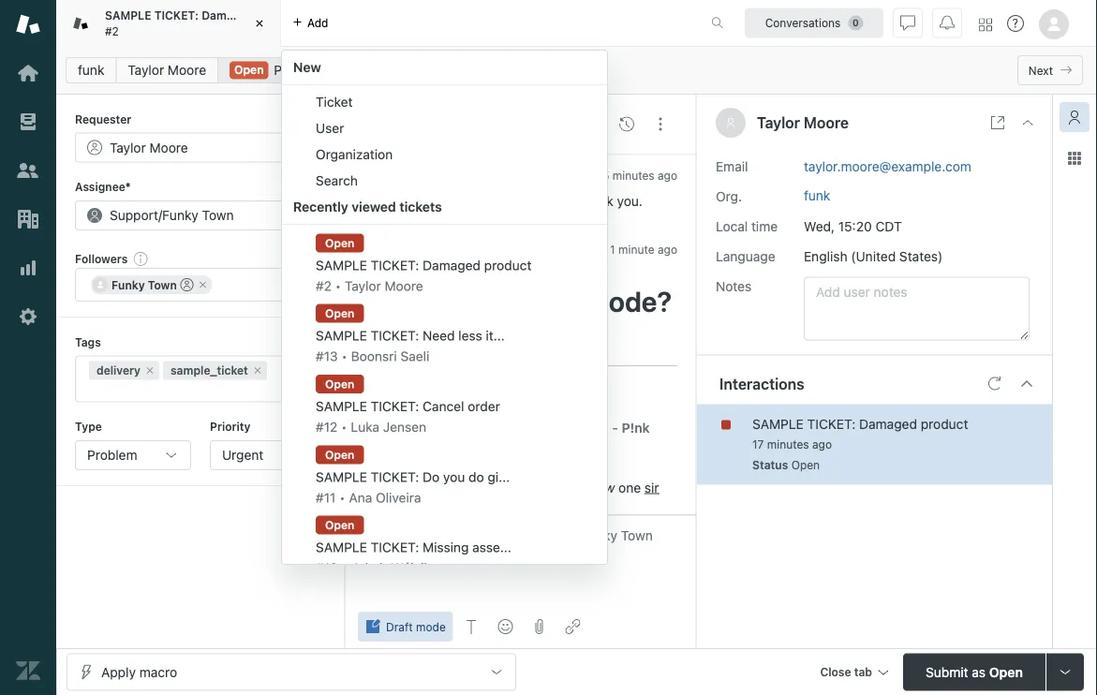 Task type: describe. For each thing, give the bounding box(es) containing it.
#2 inside sample ticket: damaged product #2
[[105, 24, 119, 38]]

one
[[619, 480, 641, 495]]

info on adding followers image
[[133, 251, 148, 266]]

requester
[[75, 113, 132, 126]]

taylor moore inside 'requester' element
[[110, 140, 188, 155]]

funky town option
[[91, 276, 213, 295]]

submit as open
[[926, 665, 1024, 680]]

broken
[[505, 420, 546, 435]]

user
[[316, 120, 344, 136]]

english
[[804, 249, 848, 264]]

remove image
[[252, 365, 263, 377]]

i
[[416, 193, 420, 209]]

minutes inside sample ticket: damaged product 17 minutes ago status open
[[768, 438, 810, 452]]

notifications image
[[940, 15, 955, 30]]

would
[[423, 193, 459, 209]]

new
[[293, 60, 321, 75]]

ticket
[[316, 94, 353, 110]]

displays possible ticket submission types image
[[1059, 665, 1074, 680]]

ana
[[349, 490, 372, 506]]

followers
[[75, 252, 128, 265]]

0 horizontal spatial funk link
[[66, 57, 117, 83]]

apply
[[101, 665, 136, 680]]

oliveira
[[376, 490, 421, 506]]

i would like a replacement, thank you.
[[416, 193, 643, 209]]

ago inside sample ticket: damaged product 17 minutes ago status open
[[813, 438, 833, 452]]

missing
[[423, 540, 469, 556]]

menu item containing sample ticket: missing asse...
[[282, 511, 608, 582]]

town inside option
[[148, 279, 177, 292]]

what
[[416, 285, 485, 318]]

assign button
[[416, 261, 452, 278]]

viewed
[[352, 199, 396, 215]]

taylor inside open sample ticket: damaged product #2 • taylor moore
[[345, 278, 381, 294]]

moore up taylor.moore@example.com
[[804, 114, 850, 132]]

status
[[753, 459, 789, 472]]

unfollow button
[[282, 250, 326, 267]]

urgent button
[[210, 441, 326, 471]]

0 vertical spatial a
[[487, 193, 494, 209]]

apply macro
[[101, 665, 177, 680]]

is
[[491, 285, 512, 318]]

we
[[439, 480, 456, 495]]

you inside 'open sample ticket: do you do gi... #11 • ana oliveira'
[[443, 470, 465, 485]]

sample for sample ticket: cancel order
[[316, 399, 367, 414]]

damaged for sample ticket: damaged product 17 minutes ago status open
[[860, 416, 918, 432]]

recently
[[293, 199, 349, 215]]

sample ticket: damaged product 17 minutes ago status open
[[753, 416, 969, 472]]

jakub
[[351, 561, 388, 576]]

user menu item
[[282, 115, 608, 142]]

jensen
[[383, 420, 427, 435]]

views image
[[16, 110, 40, 134]]

1 avatar image from the top
[[364, 166, 401, 204]]

sir
[[645, 480, 660, 495]]

product inside open sample ticket: damaged product #2 • taylor moore
[[484, 258, 532, 273]]

conversations button
[[745, 8, 884, 38]]

interactions
[[720, 375, 805, 393]]

moore inside open sample ticket: damaged product #2 • taylor moore
[[385, 278, 423, 294]]

taylor inside 'requester' element
[[110, 140, 146, 155]]

do
[[423, 470, 440, 485]]

admin image
[[16, 305, 40, 329]]

ticket: for sample ticket: missing asse...
[[371, 540, 419, 556]]

open for open sample ticket: cancel order #12 • luka jensen
[[325, 378, 355, 391]]

assignee*
[[75, 180, 131, 194]]

taylor moore, funky town button
[[484, 527, 697, 545]]

close image
[[1021, 115, 1036, 130]]

town right /
[[202, 207, 234, 223]]

1 vertical spatial taylor moore
[[758, 114, 850, 132]]

2 avatar image from the top
[[364, 240, 401, 277]]

search menu item
[[282, 168, 608, 194]]

not
[[481, 420, 501, 435]]

events image
[[620, 117, 635, 132]]

wed, 15:20 cdt
[[804, 219, 903, 234]]

taylor moore link
[[116, 57, 219, 83]]

secondary element
[[56, 52, 1098, 89]]

next button
[[1018, 55, 1084, 85]]

ticket: inside sample ticket: damaged product #2
[[154, 9, 199, 22]]

draft mode
[[386, 621, 446, 634]]

boonsri
[[351, 349, 397, 364]]

open sample ticket: do you do gi... #11 • ana oliveira
[[316, 448, 510, 506]]

15 minutes ago text field
[[598, 169, 678, 183]]

organizations image
[[16, 207, 40, 232]]

tab
[[855, 666, 873, 679]]

1 minute ago text field
[[610, 243, 678, 256]]

ticket: for sample ticket: do you do gi...
[[371, 470, 419, 485]]

org.
[[716, 189, 743, 204]]

funky right support
[[162, 207, 199, 223]]

add button
[[281, 0, 340, 46]]

organization
[[316, 147, 393, 162]]

reporting image
[[16, 256, 40, 280]]

moore inside 'requester' element
[[150, 140, 188, 155]]

need
[[423, 328, 455, 344]]

priority
[[210, 421, 251, 434]]

funky inside button
[[582, 528, 618, 543]]

view more details image
[[991, 115, 1006, 130]]

funk inside secondary element
[[78, 62, 104, 78]]

15 minutes ago
[[598, 169, 678, 183]]

email
[[716, 159, 749, 174]]

"we're
[[439, 420, 478, 435]]

open for open sample ticket: do you do gi... #11 • ana oliveira
[[325, 448, 355, 462]]

conversationlabel log
[[345, 151, 697, 515]]

close
[[821, 666, 852, 679]]

Add user notes text field
[[804, 277, 1030, 341]]

bent"
[[575, 420, 609, 435]]

sample for sample ticket: do you do gi...
[[316, 470, 367, 485]]

we will send you a
[[439, 480, 552, 495]]

take
[[294, 180, 316, 194]]

assign
[[416, 263, 452, 276]]

new one sir
[[591, 480, 660, 495]]

send
[[482, 480, 512, 495]]

like
[[463, 193, 483, 209]]

problem button
[[75, 441, 191, 471]]

ticket: for sample ticket: need less it...
[[371, 328, 419, 344]]

unfollow
[[282, 252, 326, 265]]

take it
[[294, 180, 326, 194]]

damaged for sample ticket: damaged product #2
[[202, 9, 254, 22]]

main element
[[0, 0, 56, 696]]

menu item containing sample ticket: cancel order
[[282, 370, 608, 441]]

you.
[[617, 193, 643, 209]]

time
[[752, 219, 778, 234]]

add
[[308, 16, 329, 30]]

type
[[75, 421, 102, 434]]

it
[[319, 180, 326, 194]]

taylor moore, funky town
[[496, 528, 653, 543]]

customers image
[[16, 158, 40, 183]]

ticket menu item
[[282, 89, 608, 115]]

problem for problem #2
[[274, 62, 324, 78]]

taylor inside taylor moore link
[[128, 62, 164, 78]]

zendesk products image
[[980, 18, 993, 31]]

conversations
[[766, 16, 841, 30]]

ticket: for sample ticket: damaged product
[[371, 258, 419, 273]]

order
[[468, 399, 501, 414]]



Task type: locate. For each thing, give the bounding box(es) containing it.
local
[[716, 219, 748, 234]]

sample for sample ticket: need less it...
[[316, 328, 367, 344]]

sample inside sample ticket: damaged product #2
[[105, 9, 151, 22]]

0 horizontal spatial damaged
[[202, 9, 254, 22]]

moore up support / funky town at top
[[150, 140, 188, 155]]

problem #2
[[274, 62, 344, 78]]

1 horizontal spatial damaged
[[423, 258, 481, 273]]

english (united states)
[[804, 249, 943, 264]]

• for sample ticket: missing asse...
[[342, 561, 348, 576]]

open right as
[[990, 665, 1024, 680]]

menu item
[[282, 229, 608, 299], [282, 299, 608, 370], [282, 370, 608, 441], [282, 441, 608, 511], [282, 511, 608, 582]]

open inside secondary element
[[234, 63, 264, 76]]

draft
[[518, 285, 579, 318]]

open inside 'open sample ticket: do you do gi... #11 • ana oliveira'
[[325, 448, 355, 462]]

you inside conversationlabel log
[[516, 480, 537, 495]]

funky town link
[[416, 241, 491, 257]]

add attachment image
[[532, 620, 547, 635]]

add link (cmd k) image
[[566, 620, 581, 635]]

support
[[110, 207, 158, 223]]

problem for problem
[[87, 448, 137, 463]]

/
[[158, 207, 162, 223]]

cancel
[[423, 399, 465, 414]]

funk link up requester
[[66, 57, 117, 83]]

ago down the ticket actions icon
[[658, 169, 678, 183]]

requester element
[[75, 133, 326, 163]]

1 vertical spatial funk
[[804, 188, 831, 203]]

• inside open sample ticket: missing asse... #10 • jakub wójcik
[[342, 561, 348, 576]]

minutes up you.
[[613, 169, 655, 183]]

submit
[[926, 665, 969, 680]]

problem inside popup button
[[87, 448, 137, 463]]

replacement,
[[497, 193, 577, 209]]

open sample ticket: need less it... #13 • boonsri saeli
[[316, 307, 505, 364]]

new
[[591, 480, 615, 495]]

0 vertical spatial product
[[257, 9, 301, 22]]

sample inside 'open sample ticket: do you do gi... #11 • ana oliveira'
[[316, 470, 367, 485]]

take it button
[[294, 178, 326, 197]]

remove image
[[198, 280, 209, 291], [144, 365, 156, 377]]

user is an agent image
[[181, 279, 194, 292]]

sample inside sample ticket: damaged product 17 minutes ago status open
[[753, 416, 804, 432]]

funky right funkytownclown1@gmail.com image
[[112, 279, 145, 292]]

avatar image down viewed
[[364, 240, 401, 277]]

2 vertical spatial product
[[921, 416, 969, 432]]

• right #13 on the left of the page
[[342, 349, 348, 364]]

minutes up status
[[768, 438, 810, 452]]

0 vertical spatial avatar image
[[364, 166, 401, 204]]

open for open sample ticket: missing asse... #10 • jakub wójcik
[[325, 519, 355, 532]]

remove image right user is an agent icon
[[198, 280, 209, 291]]

taylor.moore@example.com
[[804, 159, 972, 174]]

0 vertical spatial damaged
[[202, 9, 254, 22]]

sample up #13 on the left of the page
[[316, 328, 367, 344]]

you left do
[[443, 470, 465, 485]]

open down 17 minutes ago text box
[[792, 459, 820, 472]]

0 vertical spatial ago
[[658, 169, 678, 183]]

ticket: inside open sample ticket: damaged product #2 • taylor moore
[[371, 258, 419, 273]]

1 vertical spatial damaged
[[423, 258, 481, 273]]

ticket: inside 'open sample ticket: do you do gi... #11 • ana oliveira'
[[371, 470, 419, 485]]

#12
[[316, 420, 338, 435]]

2 horizontal spatial product
[[921, 416, 969, 432]]

town
[[202, 207, 234, 223], [458, 241, 491, 257], [148, 279, 177, 292], [621, 528, 653, 543]]

(united
[[852, 249, 896, 264]]

0 horizontal spatial minutes
[[613, 169, 655, 183]]

funky up assign
[[416, 241, 455, 257]]

0 horizontal spatial product
[[257, 9, 301, 22]]

sample up #11
[[316, 470, 367, 485]]

damaged inside open sample ticket: damaged product #2 • taylor moore
[[423, 258, 481, 273]]

0 horizontal spatial funk
[[78, 62, 104, 78]]

#2 inside open sample ticket: damaged product #2 • taylor moore
[[316, 278, 332, 294]]

ticket: for sample ticket: cancel order
[[371, 399, 419, 414]]

0 horizontal spatial remove image
[[144, 365, 156, 377]]

minutes inside conversationlabel log
[[613, 169, 655, 183]]

funky inside option
[[112, 279, 145, 292]]

button displays agent's chat status as invisible. image
[[901, 15, 916, 30]]

product for sample ticket: damaged product 17 minutes ago status open
[[921, 416, 969, 432]]

you
[[443, 470, 465, 485], [516, 480, 537, 495]]

town down like
[[458, 241, 491, 257]]

sample for sample ticket: missing asse...
[[316, 540, 367, 556]]

• for sample ticket: cancel order
[[341, 420, 347, 435]]

open for open
[[234, 63, 264, 76]]

funk up requester
[[78, 62, 104, 78]]

wed,
[[804, 219, 835, 234]]

1 vertical spatial ago
[[658, 243, 678, 256]]

saeli
[[401, 349, 430, 364]]

#2 up taylor moore link
[[105, 24, 119, 38]]

1 vertical spatial product
[[484, 258, 532, 273]]

moore down sample ticket: damaged product #2
[[168, 62, 206, 78]]

sample inside open sample ticket: cancel order #12 • luka jensen
[[316, 399, 367, 414]]

0 horizontal spatial problem
[[87, 448, 137, 463]]

open sample ticket: cancel order #12 • luka jensen
[[316, 378, 501, 435]]

open inside open sample ticket: cancel order #12 • luka jensen
[[325, 378, 355, 391]]

zendesk support image
[[16, 12, 40, 37]]

town left user is an agent icon
[[148, 279, 177, 292]]

thank
[[580, 193, 614, 209]]

ago right 17
[[813, 438, 833, 452]]

open inside open sample ticket: need less it... #13 • boonsri saeli
[[325, 307, 355, 320]]

funky town assign
[[416, 241, 491, 276]]

2 horizontal spatial damaged
[[860, 416, 918, 432]]

0 vertical spatial minutes
[[613, 169, 655, 183]]

open inside open sample ticket: damaged product #2 • taylor moore
[[325, 237, 355, 250]]

insert emojis image
[[499, 620, 514, 635]]

you right send
[[516, 480, 537, 495]]

funky town
[[112, 279, 177, 292]]

open for open sample ticket: need less it... #13 • boonsri saeli
[[325, 307, 355, 320]]

• up #13 on the left of the page
[[335, 278, 341, 294]]

• inside open sample ticket: need less it... #13 • boonsri saeli
[[342, 349, 348, 364]]

open sample ticket: missing asse... #10 • jakub wójcik
[[316, 519, 512, 576]]

"we're not broken just bent" - p!nk
[[439, 420, 650, 435]]

1 menu item from the top
[[282, 229, 608, 299]]

#2 inside secondary element
[[328, 62, 344, 78]]

open down #11
[[325, 519, 355, 532]]

problem inside secondary element
[[274, 62, 324, 78]]

#2
[[105, 24, 119, 38], [328, 62, 344, 78], [316, 278, 332, 294]]

avatar image left "i"
[[364, 166, 401, 204]]

tab containing sample ticket: damaged product
[[56, 0, 301, 47]]

#2 right new
[[328, 62, 344, 78]]

sample up taylor moore link
[[105, 9, 151, 22]]

• inside open sample ticket: damaged product #2 • taylor moore
[[335, 278, 341, 294]]

sample inside open sample ticket: missing asse... #10 • jakub wójcik
[[316, 540, 367, 556]]

ago for 1 minute ago
[[658, 243, 678, 256]]

moore,
[[536, 528, 578, 543]]

taylor inside taylor moore, funky town button
[[496, 528, 532, 543]]

1 vertical spatial #2
[[328, 62, 344, 78]]

funk link
[[66, 57, 117, 83], [804, 188, 831, 203]]

tags
[[75, 336, 101, 349]]

moore
[[168, 62, 206, 78], [804, 114, 850, 132], [150, 140, 188, 155], [385, 278, 423, 294]]

1 minute ago
[[610, 243, 678, 256]]

product for sample ticket: damaged product #2
[[257, 9, 301, 22]]

0 horizontal spatial you
[[443, 470, 465, 485]]

a right gi...
[[541, 480, 548, 495]]

0 horizontal spatial a
[[487, 193, 494, 209]]

moore down assign
[[385, 278, 423, 294]]

town down "one"
[[621, 528, 653, 543]]

moore inside secondary element
[[168, 62, 206, 78]]

• right #11
[[340, 490, 346, 506]]

do
[[469, 470, 484, 485]]

2 vertical spatial damaged
[[860, 416, 918, 432]]

3 menu item from the top
[[282, 370, 608, 441]]

1 horizontal spatial minutes
[[768, 438, 810, 452]]

user image
[[726, 117, 737, 128], [727, 118, 735, 128]]

town inside button
[[621, 528, 653, 543]]

close image
[[250, 14, 269, 33]]

menu item containing sample ticket: do you do gi...
[[282, 441, 608, 511]]

1 vertical spatial funk link
[[804, 188, 831, 203]]

Public reply composer Draft mode text field
[[354, 556, 688, 595]]

ticket actions image
[[654, 117, 669, 132]]

get started image
[[16, 61, 40, 85]]

1 vertical spatial problem
[[87, 448, 137, 463]]

damaged inside sample ticket: damaged product #2
[[202, 9, 254, 22]]

1 horizontal spatial a
[[541, 480, 548, 495]]

tab inside tabs tab list
[[56, 0, 301, 47]]

as
[[973, 665, 986, 680]]

• inside open sample ticket: cancel order #12 • luka jensen
[[341, 420, 347, 435]]

product inside sample ticket: damaged product #2
[[257, 9, 301, 22]]

open down '#12'
[[325, 448, 355, 462]]

close tab
[[821, 666, 873, 679]]

1 vertical spatial avatar image
[[364, 240, 401, 277]]

menu item containing sample ticket: need less it...
[[282, 299, 608, 370]]

sample up 17 minutes ago text box
[[753, 416, 804, 432]]

• for sample ticket: damaged product
[[335, 278, 341, 294]]

p!nk
[[622, 420, 650, 435]]

0 vertical spatial taylor moore
[[128, 62, 206, 78]]

5 menu item from the top
[[282, 511, 608, 582]]

17 minutes ago text field
[[753, 438, 833, 452]]

sample inside open sample ticket: need less it... #13 • boonsri saeli
[[316, 328, 367, 344]]

1 horizontal spatial funk link
[[804, 188, 831, 203]]

open
[[234, 63, 264, 76], [325, 237, 355, 250], [325, 307, 355, 320], [325, 378, 355, 391], [325, 448, 355, 462], [792, 459, 820, 472], [325, 519, 355, 532], [990, 665, 1024, 680]]

sample down "recently"
[[316, 258, 367, 273]]

ticket: inside open sample ticket: need less it... #13 • boonsri saeli
[[371, 328, 419, 344]]

customer context image
[[1068, 110, 1083, 125]]

next
[[1029, 64, 1054, 77]]

urgent
[[222, 448, 264, 463]]

format text image
[[465, 620, 480, 635]]

ago for 15 minutes ago
[[658, 169, 678, 183]]

2 menu item from the top
[[282, 299, 608, 370]]

menu
[[281, 50, 609, 582]]

0 vertical spatial problem
[[274, 62, 324, 78]]

minute
[[619, 243, 655, 256]]

0 vertical spatial remove image
[[198, 280, 209, 291]]

a
[[487, 193, 494, 209], [541, 480, 548, 495]]

4 menu item from the top
[[282, 441, 608, 511]]

sample up #10
[[316, 540, 367, 556]]

#13
[[316, 349, 338, 364]]

1 horizontal spatial funk
[[804, 188, 831, 203]]

0 vertical spatial funk link
[[66, 57, 117, 83]]

funky
[[162, 207, 199, 223], [416, 241, 455, 257], [112, 279, 145, 292], [582, 528, 618, 543]]

1 horizontal spatial product
[[484, 258, 532, 273]]

notes
[[716, 279, 752, 294]]

• right '#12'
[[341, 420, 347, 435]]

menu item containing sample ticket: damaged product
[[282, 229, 608, 299]]

sample up '#12'
[[316, 399, 367, 414]]

draft mode button
[[358, 612, 454, 642]]

1 horizontal spatial problem
[[274, 62, 324, 78]]

avatar image
[[364, 166, 401, 204], [364, 240, 401, 277]]

zendesk image
[[16, 659, 40, 684]]

-
[[613, 420, 619, 435]]

a right like
[[487, 193, 494, 209]]

ticket: inside open sample ticket: cancel order #12 • luka jensen
[[371, 399, 419, 414]]

organization menu item
[[282, 142, 608, 168]]

wójcik
[[391, 561, 431, 576]]

2 vertical spatial ago
[[813, 438, 833, 452]]

local time
[[716, 219, 778, 234]]

open up unfollow button
[[325, 237, 355, 250]]

sample inside open sample ticket: damaged product #2 • taylor moore
[[316, 258, 367, 273]]

macro
[[139, 665, 177, 680]]

1 horizontal spatial remove image
[[198, 280, 209, 291]]

mode
[[416, 621, 446, 634]]

get help image
[[1008, 15, 1025, 32]]

funkytownclown1@gmail.com image
[[93, 278, 108, 293]]

apps image
[[1068, 151, 1083, 166]]

#2 down unfollow button
[[316, 278, 332, 294]]

ticket: inside open sample ticket: missing asse... #10 • jakub wójcik
[[371, 540, 419, 556]]

will
[[459, 480, 479, 495]]

0 vertical spatial funk
[[78, 62, 104, 78]]

1 vertical spatial a
[[541, 480, 548, 495]]

taylor moore inside secondary element
[[128, 62, 206, 78]]

ago right 'minute'
[[658, 243, 678, 256]]

remove image right delivery
[[144, 365, 156, 377]]

menu inside tabs tab list
[[281, 50, 609, 582]]

• inside 'open sample ticket: do you do gi... #11 • ana oliveira'
[[340, 490, 346, 506]]

funk up wed,
[[804, 188, 831, 203]]

damaged inside sample ticket: damaged product 17 minutes ago status open
[[860, 416, 918, 432]]

tabs tab list
[[56, 0, 692, 582]]

menu containing new
[[281, 50, 609, 582]]

0 vertical spatial #2
[[105, 24, 119, 38]]

draft
[[386, 621, 413, 634]]

what is draft mode?
[[416, 285, 672, 318]]

gi...
[[488, 470, 510, 485]]

luka
[[351, 420, 380, 435]]

funky right the moore,
[[582, 528, 618, 543]]

problem up ticket
[[274, 62, 324, 78]]

ticket: inside sample ticket: damaged product 17 minutes ago status open
[[808, 416, 856, 432]]

open down close icon
[[234, 63, 264, 76]]

tab
[[56, 0, 301, 47]]

2 vertical spatial taylor moore
[[110, 140, 188, 155]]

2 vertical spatial #2
[[316, 278, 332, 294]]

#11
[[316, 490, 336, 506]]

less
[[459, 328, 483, 344]]

1 vertical spatial minutes
[[768, 438, 810, 452]]

sample ticket: damaged product #2
[[105, 9, 301, 38]]

open down #13 on the left of the page
[[325, 378, 355, 391]]

funky inside the funky town assign
[[416, 241, 455, 257]]

1 vertical spatial remove image
[[144, 365, 156, 377]]

open inside sample ticket: damaged product 17 minutes ago status open
[[792, 459, 820, 472]]

sample for sample ticket: damaged product
[[316, 258, 367, 273]]

open inside open sample ticket: missing asse... #10 • jakub wójcik
[[325, 519, 355, 532]]

search
[[316, 173, 358, 188]]

recently viewed tickets
[[293, 199, 442, 215]]

#10
[[316, 561, 338, 576]]

town inside the funky town assign
[[458, 241, 491, 257]]

problem down type
[[87, 448, 137, 463]]

ago
[[658, 169, 678, 183], [658, 243, 678, 256], [813, 438, 833, 452]]

1 horizontal spatial you
[[516, 480, 537, 495]]

mode?
[[585, 285, 672, 318]]

product inside sample ticket: damaged product 17 minutes ago status open
[[921, 416, 969, 432]]

open up #13 on the left of the page
[[325, 307, 355, 320]]

tickets
[[400, 199, 442, 215]]

product
[[257, 9, 301, 22], [484, 258, 532, 273], [921, 416, 969, 432]]

• right #10
[[342, 561, 348, 576]]

funk link up wed,
[[804, 188, 831, 203]]

close tab button
[[812, 654, 896, 694]]

open for open sample ticket: damaged product #2 • taylor moore
[[325, 237, 355, 250]]



Task type: vqa. For each thing, say whether or not it's contained in the screenshot.


